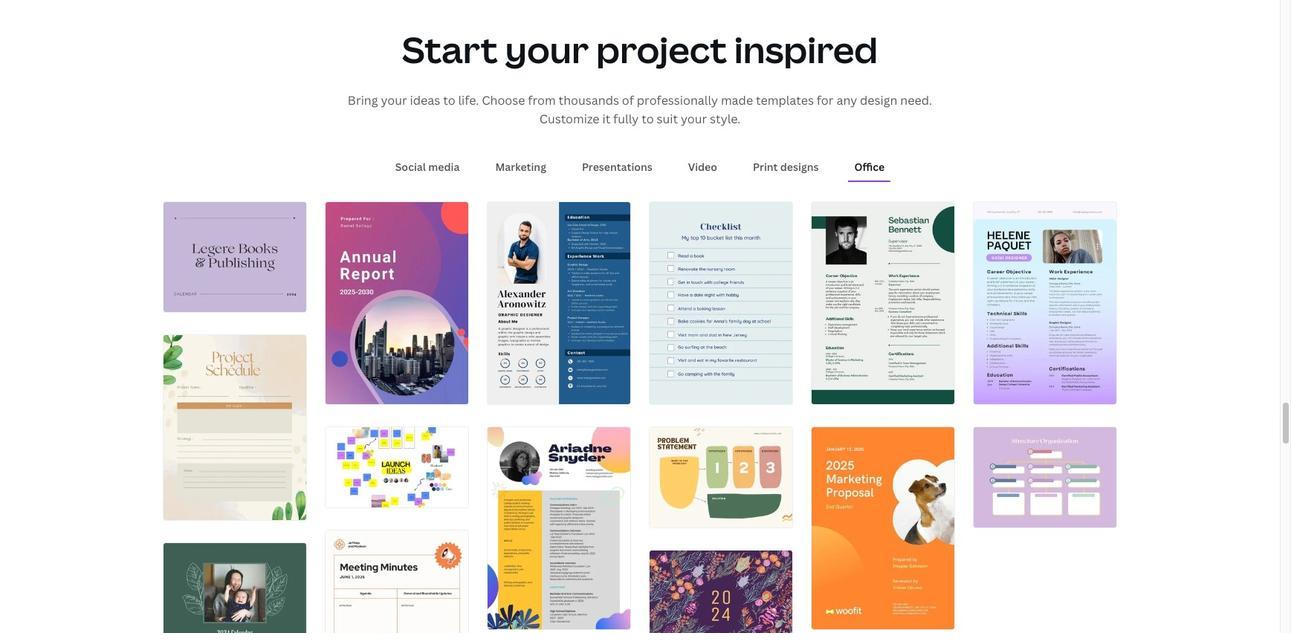 Task type: locate. For each thing, give the bounding box(es) containing it.
your right bring at the top of the page
[[381, 92, 407, 108]]

to left suit
[[642, 111, 654, 127]]

ideas
[[410, 92, 441, 108]]

project
[[596, 25, 727, 74]]

from
[[528, 92, 556, 108]]

to left the life.
[[443, 92, 456, 108]]

0 vertical spatial your
[[505, 25, 589, 74]]

office
[[855, 160, 885, 174]]

presentations button
[[576, 153, 659, 181]]

0 horizontal spatial your
[[381, 92, 407, 108]]

professional resume for ux ui designer image
[[974, 202, 1117, 404]]

start your project inspired
[[402, 25, 879, 74]]

life.
[[458, 92, 479, 108]]

video button
[[683, 153, 724, 181]]

1 horizontal spatial to
[[642, 111, 654, 127]]

customize
[[540, 111, 600, 127]]

marketing
[[496, 160, 547, 174]]

your down professionally
[[681, 111, 708, 127]]

0 vertical spatial to
[[443, 92, 456, 108]]

abstract modern annual report image
[[326, 202, 469, 404]]

office button
[[849, 153, 891, 181]]

communications intern strategea branding (jun 2023 - sep 2023) participated in developing communication strategies for clients. produced written content and graphic designs in coordination with different teams. assisted with organizing offline and online image
[[488, 428, 631, 630]]

your
[[505, 25, 589, 74], [381, 92, 407, 108], [681, 111, 708, 127]]

your up from
[[505, 25, 589, 74]]

social media
[[396, 160, 460, 174]]

need.
[[901, 92, 933, 108]]

business problem statement image
[[650, 428, 793, 528]]

made
[[721, 92, 754, 108]]

to
[[443, 92, 456, 108], [642, 111, 654, 127]]

purple peach green and blue simple typographic business wall calendar image
[[164, 202, 306, 313]]

0 horizontal spatial to
[[443, 92, 456, 108]]

marketing button
[[490, 153, 553, 181]]

1 horizontal spatial your
[[505, 25, 589, 74]]

media
[[429, 160, 460, 174]]

of
[[622, 92, 634, 108]]

2 horizontal spatial your
[[681, 111, 708, 127]]

1 vertical spatial to
[[642, 111, 654, 127]]

1 vertical spatial your
[[381, 92, 407, 108]]



Task type: describe. For each thing, give the bounding box(es) containing it.
blue minimalist graphic designer resume image
[[488, 202, 631, 404]]

choose
[[482, 92, 525, 108]]

green feminine florals parents and baby wall calendar image
[[164, 543, 306, 634]]

green professional resume for supervisor image
[[812, 202, 955, 404]]

your for bring
[[381, 92, 407, 108]]

designs
[[781, 160, 819, 174]]

bring
[[348, 92, 378, 108]]

2 vertical spatial your
[[681, 111, 708, 127]]

templates
[[756, 92, 814, 108]]

social media button
[[390, 153, 466, 181]]

presentations
[[582, 160, 653, 174]]

print designs button
[[748, 153, 825, 181]]

orange and yellow professional gradient pet fitness app marketing proposal image
[[812, 428, 955, 630]]

campaign launch brainstorm whiteboard in yellow blue purple trendy style image
[[326, 428, 469, 508]]

social
[[396, 160, 426, 174]]

it
[[603, 111, 611, 127]]

style.
[[710, 111, 741, 127]]

colorful floral bold illustration woman wall calendar image
[[650, 552, 793, 634]]

any
[[837, 92, 858, 108]]

your for start
[[505, 25, 589, 74]]

fully
[[614, 111, 639, 127]]

bring your ideas to life. choose from thousands of professionally made templates for any design need. customize it fully to suit your style.
[[348, 92, 933, 127]]

print designs
[[753, 160, 819, 174]]

brown gray minimalist leaves project planner image
[[164, 336, 306, 520]]

light blue personal checklist image
[[650, 202, 793, 404]]

thousands
[[559, 92, 620, 108]]

for
[[817, 92, 834, 108]]

start
[[402, 25, 498, 74]]

inspired
[[735, 25, 879, 74]]

orange minimal lines stickers meeting minutes image
[[326, 531, 469, 634]]

video
[[689, 160, 718, 174]]

print
[[753, 160, 778, 174]]

suit
[[657, 111, 678, 127]]

purple structure organization graphic organizer image
[[974, 428, 1117, 528]]

professionally
[[637, 92, 719, 108]]

design
[[861, 92, 898, 108]]



Task type: vqa. For each thing, say whether or not it's contained in the screenshot.
the right Your
yes



